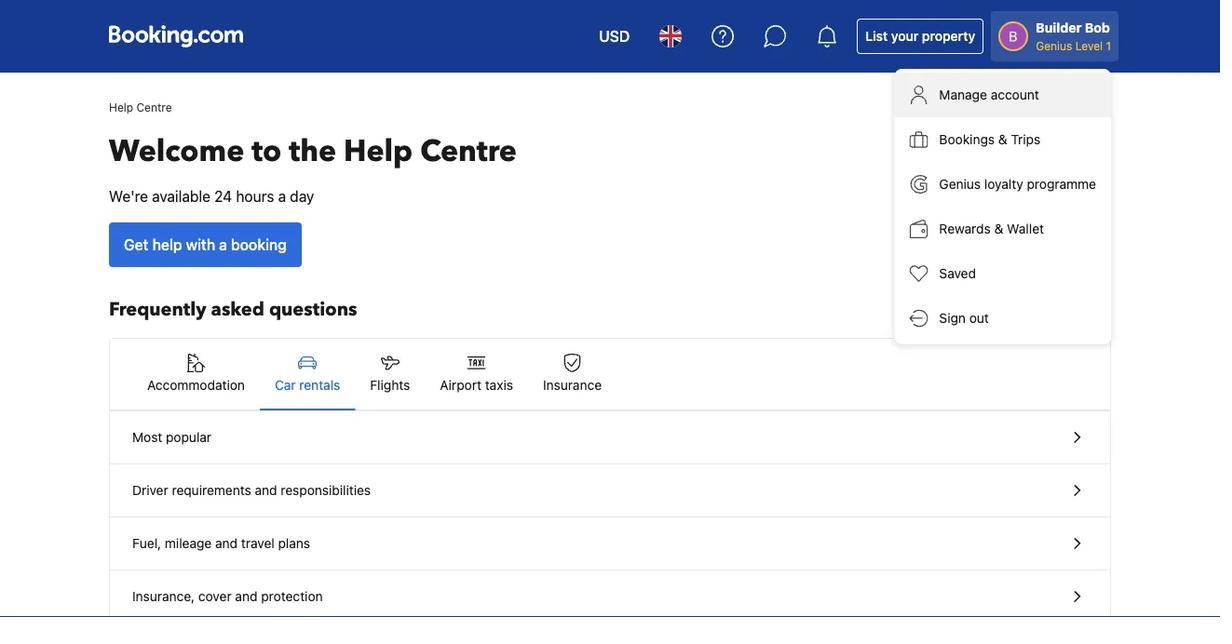 Task type: locate. For each thing, give the bounding box(es) containing it.
help right the
[[344, 131, 413, 172]]

tab list
[[110, 339, 1110, 412]]

a inside button
[[219, 236, 227, 254]]

genius left loyalty
[[939, 176, 981, 192]]

& left wallet
[[994, 221, 1003, 237]]

0 horizontal spatial help
[[109, 101, 133, 114]]

help up welcome
[[109, 101, 133, 114]]

1
[[1106, 39, 1111, 52]]

most
[[132, 430, 162, 445]]

insurance button
[[528, 339, 617, 410]]

frequently
[[109, 297, 206, 323]]

property
[[922, 28, 975, 44]]

saved link
[[895, 251, 1111, 296]]

rewards & wallet link
[[895, 207, 1111, 251]]

help
[[109, 101, 133, 114], [344, 131, 413, 172]]

a
[[278, 188, 286, 205], [219, 236, 227, 254]]

1 vertical spatial a
[[219, 236, 227, 254]]

insurance,
[[132, 589, 195, 604]]

centre
[[136, 101, 172, 114], [420, 131, 517, 172]]

manage account link
[[895, 73, 1111, 117]]

trips
[[1011, 132, 1041, 147]]

genius down builder at the right of the page
[[1036, 39, 1072, 52]]

1 horizontal spatial a
[[278, 188, 286, 205]]

list
[[865, 28, 888, 44]]

and right "cover"
[[235, 589, 257, 604]]

available
[[152, 188, 210, 205]]

most popular
[[132, 430, 212, 445]]

driver
[[132, 483, 168, 498]]

and for cover
[[235, 589, 257, 604]]

sign out
[[939, 311, 989, 326]]

loyalty
[[984, 176, 1023, 192]]

1 vertical spatial and
[[215, 536, 238, 551]]

out
[[969, 311, 989, 326]]

0 vertical spatial &
[[998, 132, 1007, 147]]

1 vertical spatial genius
[[939, 176, 981, 192]]

welcome to the help centre
[[109, 131, 517, 172]]

insurance, cover and protection
[[132, 589, 323, 604]]

popular
[[166, 430, 212, 445]]

rentals
[[299, 378, 340, 393]]

1 horizontal spatial help
[[344, 131, 413, 172]]

builder
[[1036, 20, 1082, 35]]

car rentals
[[275, 378, 340, 393]]

and up travel
[[255, 483, 277, 498]]

accommodation button
[[132, 339, 260, 410]]

cover
[[198, 589, 232, 604]]

driver requirements and responsibilities
[[132, 483, 371, 498]]

insurance, cover and protection button
[[110, 571, 1110, 618]]

builder bob genius level 1
[[1036, 20, 1111, 52]]

fuel, mileage and travel plans button
[[110, 518, 1110, 571]]

wallet
[[1007, 221, 1044, 237]]

your
[[891, 28, 919, 44]]

0 vertical spatial genius
[[1036, 39, 1072, 52]]

saved
[[939, 266, 976, 281]]

a left the day
[[278, 188, 286, 205]]

0 horizontal spatial a
[[219, 236, 227, 254]]

1 vertical spatial help
[[344, 131, 413, 172]]

a right "with"
[[219, 236, 227, 254]]

responsibilities
[[281, 483, 371, 498]]

level
[[1075, 39, 1103, 52]]

&
[[998, 132, 1007, 147], [994, 221, 1003, 237]]

0 horizontal spatial genius
[[939, 176, 981, 192]]

frequently asked questions
[[109, 297, 357, 323]]

fuel, mileage and travel plans
[[132, 536, 310, 551]]

fuel,
[[132, 536, 161, 551]]

airport taxis button
[[425, 339, 528, 410]]

1 vertical spatial centre
[[420, 131, 517, 172]]

0 vertical spatial help
[[109, 101, 133, 114]]

protection
[[261, 589, 323, 604]]

car
[[275, 378, 296, 393]]

1 vertical spatial &
[[994, 221, 1003, 237]]

travel
[[241, 536, 275, 551]]

welcome
[[109, 131, 244, 172]]

and
[[255, 483, 277, 498], [215, 536, 238, 551], [235, 589, 257, 604]]

2 vertical spatial and
[[235, 589, 257, 604]]

get
[[124, 236, 149, 254]]

genius
[[1036, 39, 1072, 52], [939, 176, 981, 192]]

& left trips on the top right of page
[[998, 132, 1007, 147]]

and left travel
[[215, 536, 238, 551]]

0 vertical spatial centre
[[136, 101, 172, 114]]

to
[[252, 131, 282, 172]]

1 horizontal spatial genius
[[1036, 39, 1072, 52]]

usd button
[[588, 14, 641, 59]]

0 vertical spatial and
[[255, 483, 277, 498]]



Task type: vqa. For each thing, say whether or not it's contained in the screenshot.
Picking
no



Task type: describe. For each thing, give the bounding box(es) containing it.
insurance
[[543, 378, 602, 393]]

day
[[290, 188, 314, 205]]

& for wallet
[[994, 221, 1003, 237]]

accommodation
[[147, 378, 245, 393]]

with
[[186, 236, 215, 254]]

rewards
[[939, 221, 991, 237]]

account
[[991, 87, 1039, 102]]

usd
[[599, 27, 630, 45]]

we're available 24 hours a day
[[109, 188, 314, 205]]

tab list containing accommodation
[[110, 339, 1110, 412]]

and for mileage
[[215, 536, 238, 551]]

taxis
[[485, 378, 513, 393]]

most popular button
[[110, 412, 1110, 465]]

& for trips
[[998, 132, 1007, 147]]

flights
[[370, 378, 410, 393]]

genius inside builder bob genius level 1
[[1036, 39, 1072, 52]]

airport
[[440, 378, 482, 393]]

plans
[[278, 536, 310, 551]]

get help with a booking button
[[109, 223, 302, 267]]

list your property
[[865, 28, 975, 44]]

sign
[[939, 311, 966, 326]]

bookings & trips
[[939, 132, 1041, 147]]

airport taxis
[[440, 378, 513, 393]]

we're
[[109, 188, 148, 205]]

genius loyalty programme link
[[895, 162, 1111, 207]]

the
[[289, 131, 336, 172]]

1 horizontal spatial centre
[[420, 131, 517, 172]]

0 vertical spatial a
[[278, 188, 286, 205]]

car rentals button
[[260, 339, 355, 410]]

bob
[[1085, 20, 1110, 35]]

help
[[152, 236, 182, 254]]

help centre
[[109, 101, 172, 114]]

asked
[[211, 297, 264, 323]]

and for requirements
[[255, 483, 277, 498]]

driver requirements and responsibilities button
[[110, 465, 1110, 518]]

genius loyalty programme
[[939, 176, 1096, 192]]

booking
[[231, 236, 287, 254]]

bookings
[[939, 132, 995, 147]]

flights button
[[355, 339, 425, 410]]

0 horizontal spatial centre
[[136, 101, 172, 114]]

get help with a booking
[[124, 236, 287, 254]]

rewards & wallet
[[939, 221, 1044, 237]]

booking.com online hotel reservations image
[[109, 25, 243, 48]]

requirements
[[172, 483, 251, 498]]

sign out button
[[895, 296, 1111, 341]]

programme
[[1027, 176, 1096, 192]]

list your property link
[[857, 19, 984, 54]]

hours
[[236, 188, 274, 205]]

mileage
[[165, 536, 212, 551]]

24
[[214, 188, 232, 205]]

manage account
[[939, 87, 1039, 102]]

bookings & trips link
[[895, 117, 1111, 162]]

questions
[[269, 297, 357, 323]]

manage
[[939, 87, 987, 102]]



